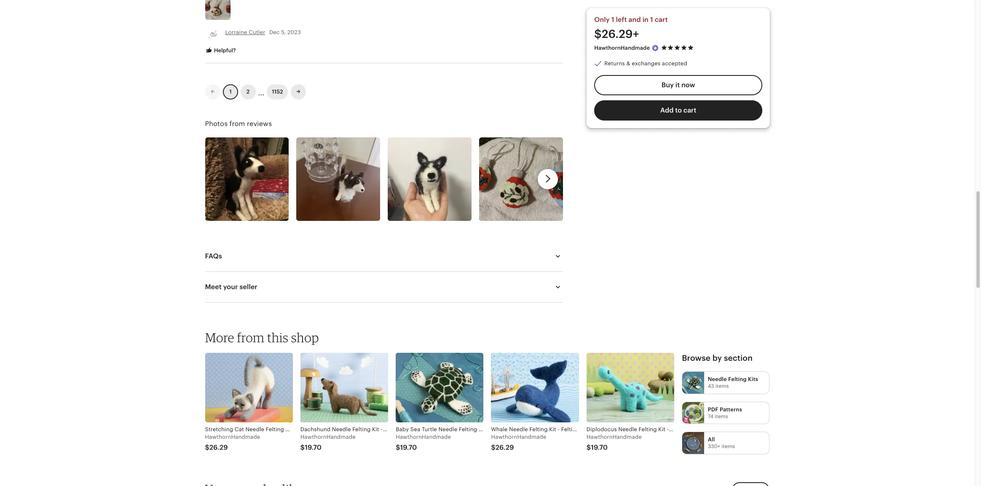 Task type: describe. For each thing, give the bounding box(es) containing it.
helpful?
[[213, 47, 236, 53]]

this
[[267, 330, 289, 346]]

and
[[629, 15, 641, 23]]

only 1 left and in 1 cart $26.29+
[[595, 15, 668, 40]]

all
[[709, 437, 716, 443]]

felting
[[729, 376, 747, 383]]

0 horizontal spatial 1
[[229, 89, 232, 95]]

hawthornhandmade for diplodocus needle felting kit - mini needle felting kit - felting kit for beginners - easy needle felting kit - dinosaur felting kit image
[[587, 434, 642, 440]]

2
[[247, 89, 250, 95]]

cutler
[[249, 29, 265, 35]]

26.29 for stretching cat needle felting kit - beginner needle felting kit - needle felted siamese cat - cat craft kit - complete needle felting kit image
[[210, 444, 228, 452]]

1 link
[[223, 84, 238, 100]]

pdf
[[709, 406, 719, 413]]

add to cart
[[661, 106, 697, 114]]

19.70 for diplodocus needle felting kit - mini needle felting kit - felting kit for beginners - easy needle felting kit - dinosaur felting kit image
[[591, 444, 608, 452]]

returns & exchanges accepted
[[605, 60, 688, 67]]

faqs
[[205, 252, 222, 260]]

hawthornhandmade $ 26.29 for whale needle felting kit - felting for beginners - learn to needle felt - british wool needle felting kit - needle felted whale image
[[492, 434, 547, 452]]

meet your seller button
[[198, 277, 571, 298]]

hawthornhandmade for whale needle felting kit - felting for beginners - learn to needle felt - british wool needle felting kit - needle felted whale image
[[492, 434, 547, 440]]

$ for diplodocus needle felting kit - mini needle felting kit - felting kit for beginners - easy needle felting kit - dinosaur felting kit image
[[587, 444, 591, 452]]

needle felting kits 43 items
[[709, 376, 759, 389]]

browse by section
[[683, 354, 753, 363]]

&
[[627, 60, 631, 67]]

2023
[[288, 29, 301, 35]]

now
[[682, 81, 696, 89]]

…
[[258, 85, 265, 98]]

items inside the all 330+ items
[[722, 444, 736, 450]]

2 horizontal spatial 1
[[651, 15, 654, 23]]

star_seller image
[[652, 44, 660, 52]]

exchanges
[[632, 60, 661, 67]]

photos
[[205, 120, 228, 128]]

only
[[595, 15, 610, 23]]

browse
[[683, 354, 711, 363]]

shop
[[291, 330, 319, 346]]

1152
[[272, 89, 283, 95]]

patterns
[[720, 406, 743, 413]]

lorraine
[[225, 29, 247, 35]]

to
[[676, 106, 682, 114]]

$ for baby sea turtle needle felting kit - mini needle felting kit - needle felted hatchling - easy needle felting kit - needle felted sea turtle image
[[396, 444, 400, 452]]

stretching cat needle felting kit - beginner needle felting kit - needle felted siamese cat - cat craft kit - complete needle felting kit image
[[205, 353, 293, 423]]

hawthornhandmade for stretching cat needle felting kit - beginner needle felting kit - needle felted siamese cat - cat craft kit - complete needle felting kit image
[[205, 434, 260, 440]]

19.70 for the dachshund needle felting kit - sausage dog felting kit - felting for beginners - easy needle felting - learn felting - dog needle felting image
[[305, 444, 322, 452]]

diplodocus needle felting kit - mini needle felting kit - felting kit for beginners - easy needle felting kit - dinosaur felting kit image
[[587, 353, 675, 423]]

43
[[709, 384, 715, 389]]

in
[[643, 15, 649, 23]]

lorraine cutler link
[[225, 29, 265, 35]]

section
[[725, 354, 753, 363]]

hawthornhandmade for the dachshund needle felting kit - sausage dog felting kit - felting for beginners - easy needle felting - learn felting - dog needle felting image
[[301, 434, 356, 440]]

helpful? button
[[199, 43, 242, 58]]

$ for the dachshund needle felting kit - sausage dog felting kit - felting for beginners - easy needle felting - learn felting - dog needle felting image
[[301, 444, 305, 452]]

see more listings in the all section image
[[683, 432, 705, 454]]

left
[[616, 15, 627, 23]]

pdf patterns 74 items
[[709, 406, 743, 420]]

seller
[[240, 283, 258, 291]]

buy
[[662, 81, 674, 89]]

faqs button
[[198, 247, 571, 267]]



Task type: locate. For each thing, give the bounding box(es) containing it.
whale needle felting kit - felting for beginners - learn to needle felt - british wool needle felting kit - needle felted whale image
[[492, 353, 579, 423]]

0 horizontal spatial hawthornhandmade $ 19.70
[[301, 434, 356, 452]]

2 $ from the left
[[301, 444, 305, 452]]

0 horizontal spatial cart
[[655, 15, 668, 23]]

items
[[716, 384, 729, 389], [715, 414, 729, 420], [722, 444, 736, 450]]

1 left 2 at the top of page
[[229, 89, 232, 95]]

add to cart button
[[595, 100, 763, 121]]

1 horizontal spatial hawthornhandmade $ 26.29
[[492, 434, 547, 452]]

2 horizontal spatial hawthornhandmade $ 19.70
[[587, 434, 642, 452]]

by
[[713, 354, 723, 363]]

more from this shop
[[205, 330, 319, 346]]

more
[[205, 330, 235, 346]]

your
[[223, 283, 238, 291]]

0 horizontal spatial 26.29
[[210, 444, 228, 452]]

needle
[[709, 376, 728, 383]]

$ for whale needle felting kit - felting for beginners - learn to needle felt - british wool needle felting kit - needle felted whale image
[[492, 444, 496, 452]]

cart inside button
[[684, 106, 697, 114]]

1 left the left
[[612, 15, 615, 23]]

cart
[[655, 15, 668, 23], [684, 106, 697, 114]]

lorraine cutler dec 5, 2023
[[225, 29, 301, 35]]

2 link
[[241, 84, 256, 100]]

19.70
[[305, 444, 322, 452], [400, 444, 417, 452], [591, 444, 608, 452]]

buy it now
[[662, 81, 696, 89]]

1 $ from the left
[[205, 444, 210, 452]]

0 horizontal spatial 19.70
[[305, 444, 322, 452]]

lorraine cutler added a photo of their purchase image
[[205, 0, 231, 20]]

74
[[709, 414, 714, 420]]

$ for stretching cat needle felting kit - beginner needle felting kit - needle felted siamese cat - cat craft kit - complete needle felting kit image
[[205, 444, 210, 452]]

26.29 for whale needle felting kit - felting for beginners - learn to needle felt - british wool needle felting kit - needle felted whale image
[[496, 444, 514, 452]]

1 horizontal spatial hawthornhandmade $ 19.70
[[396, 434, 451, 452]]

buy it now button
[[595, 75, 763, 95]]

baby sea turtle needle felting kit - mini needle felting kit - needle felted hatchling - easy needle felting kit - needle felted sea turtle image
[[396, 353, 484, 423]]

hawthornhandmade link
[[595, 44, 650, 51]]

items right 74
[[715, 414, 729, 420]]

add
[[661, 106, 674, 114]]

items down needle
[[716, 384, 729, 389]]

1 hawthornhandmade $ 26.29 from the left
[[205, 434, 260, 452]]

hawthornhandmade $ 19.70 for baby sea turtle needle felting kit - mini needle felting kit - needle felted hatchling - easy needle felting kit - needle felted sea turtle image
[[396, 434, 451, 452]]

hawthornhandmade for baby sea turtle needle felting kit - mini needle felting kit - needle felted hatchling - easy needle felting kit - needle felted sea turtle image
[[396, 434, 451, 440]]

26.29
[[210, 444, 228, 452], [496, 444, 514, 452]]

5 $ from the left
[[587, 444, 591, 452]]

0 vertical spatial from
[[230, 120, 245, 128]]

kits
[[749, 376, 759, 383]]

1 horizontal spatial cart
[[684, 106, 697, 114]]

0 horizontal spatial hawthornhandmade $ 26.29
[[205, 434, 260, 452]]

1 vertical spatial items
[[715, 414, 729, 420]]

photos from reviews
[[205, 120, 272, 128]]

1
[[612, 15, 615, 23], [651, 15, 654, 23], [229, 89, 232, 95]]

from for reviews
[[230, 120, 245, 128]]

2 26.29 from the left
[[496, 444, 514, 452]]

0 vertical spatial items
[[716, 384, 729, 389]]

meet your seller
[[205, 283, 258, 291]]

1 19.70 from the left
[[305, 444, 322, 452]]

3 19.70 from the left
[[591, 444, 608, 452]]

1 horizontal spatial 19.70
[[400, 444, 417, 452]]

0 vertical spatial cart
[[655, 15, 668, 23]]

5,
[[281, 29, 286, 35]]

it
[[676, 81, 680, 89]]

from
[[230, 120, 245, 128], [237, 330, 265, 346]]

$
[[205, 444, 210, 452], [301, 444, 305, 452], [396, 444, 400, 452], [492, 444, 496, 452], [587, 444, 591, 452]]

meet
[[205, 283, 222, 291]]

hawthornhandmade $ 19.70
[[301, 434, 356, 452], [396, 434, 451, 452], [587, 434, 642, 452]]

cart right in
[[655, 15, 668, 23]]

hawthornhandmade
[[595, 44, 650, 51], [205, 434, 260, 440], [301, 434, 356, 440], [396, 434, 451, 440], [492, 434, 547, 440], [587, 434, 642, 440]]

from for this
[[237, 330, 265, 346]]

reviews
[[247, 120, 272, 128]]

dec
[[269, 29, 280, 35]]

from left this
[[237, 330, 265, 346]]

hawthornhandmade $ 26.29 for stretching cat needle felting kit - beginner needle felting kit - needle felted siamese cat - cat craft kit - complete needle felting kit image
[[205, 434, 260, 452]]

2 hawthornhandmade $ 19.70 from the left
[[396, 434, 451, 452]]

items inside pdf patterns 74 items
[[715, 414, 729, 420]]

2 19.70 from the left
[[400, 444, 417, 452]]

1 vertical spatial cart
[[684, 106, 697, 114]]

1152 link
[[267, 84, 288, 100]]

3 hawthornhandmade $ 19.70 from the left
[[587, 434, 642, 452]]

items right 330+
[[722, 444, 736, 450]]

3 $ from the left
[[396, 444, 400, 452]]

1 horizontal spatial 1
[[612, 15, 615, 23]]

2 vertical spatial items
[[722, 444, 736, 450]]

cart right to
[[684, 106, 697, 114]]

19.70 for baby sea turtle needle felting kit - mini needle felting kit - needle felted hatchling - easy needle felting kit - needle felted sea turtle image
[[400, 444, 417, 452]]

2 hawthornhandmade $ 26.29 from the left
[[492, 434, 547, 452]]

items inside needle felting kits 43 items
[[716, 384, 729, 389]]

330+
[[709, 444, 721, 450]]

accepted
[[662, 60, 688, 67]]

cart inside the only 1 left and in 1 cart $26.29+
[[655, 15, 668, 23]]

hawthornhandmade $ 26.29
[[205, 434, 260, 452], [492, 434, 547, 452]]

1 right in
[[651, 15, 654, 23]]

see more listings in the pdf patterns section image
[[683, 402, 705, 424]]

2 horizontal spatial 19.70
[[591, 444, 608, 452]]

$26.29+
[[595, 27, 639, 40]]

hawthornhandmade $ 19.70 for the dachshund needle felting kit - sausage dog felting kit - felting for beginners - easy needle felting - learn felting - dog needle felting image
[[301, 434, 356, 452]]

from right the photos
[[230, 120, 245, 128]]

1 horizontal spatial 26.29
[[496, 444, 514, 452]]

all 330+ items
[[709, 437, 736, 450]]

see more listings in the needle felting kits section image
[[683, 372, 705, 394]]

dachshund needle felting kit - sausage dog felting kit - felting for beginners - easy needle felting - learn felting - dog needle felting image
[[301, 353, 389, 423]]

1 26.29 from the left
[[210, 444, 228, 452]]

4 $ from the left
[[492, 444, 496, 452]]

1 vertical spatial from
[[237, 330, 265, 346]]

1 hawthornhandmade $ 19.70 from the left
[[301, 434, 356, 452]]

hawthornhandmade $ 19.70 for diplodocus needle felting kit - mini needle felting kit - felting kit for beginners - easy needle felting kit - dinosaur felting kit image
[[587, 434, 642, 452]]

returns
[[605, 60, 625, 67]]



Task type: vqa. For each thing, say whether or not it's contained in the screenshot.
HawthornHandmade
yes



